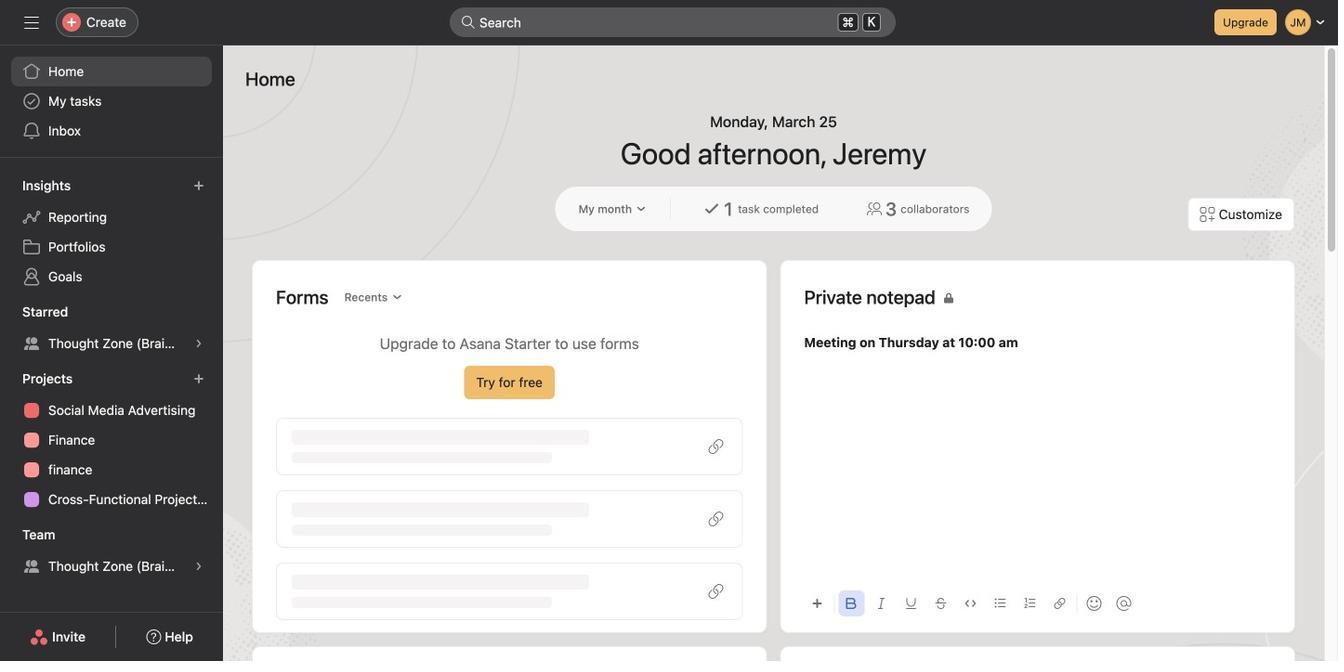 Task type: vqa. For each thing, say whether or not it's contained in the screenshot.
list item
no



Task type: locate. For each thing, give the bounding box(es) containing it.
see details, thought zone (brainstorm space) image for starred element
[[193, 338, 204, 349]]

see details, thought zone (brainstorm space) image inside starred element
[[193, 338, 204, 349]]

Search tasks, projects, and more text field
[[450, 7, 896, 37]]

toolbar
[[804, 583, 1271, 624]]

insert an object image
[[812, 598, 823, 610]]

2 see details, thought zone (brainstorm space) image from the top
[[193, 561, 204, 572]]

global element
[[0, 46, 223, 157]]

None field
[[450, 7, 896, 37]]

bulleted list image
[[995, 598, 1006, 610]]

prominent image
[[461, 15, 476, 30]]

numbered list image
[[1025, 598, 1036, 610]]

italics image
[[876, 598, 887, 610]]

code image
[[965, 598, 976, 610]]

at mention image
[[1117, 597, 1131, 611]]

emoji image
[[1087, 597, 1102, 611]]

1 see details, thought zone (brainstorm space) image from the top
[[193, 338, 204, 349]]

see details, thought zone (brainstorm space) image
[[193, 338, 204, 349], [193, 561, 204, 572]]

hide sidebar image
[[24, 15, 39, 30]]

0 vertical spatial see details, thought zone (brainstorm space) image
[[193, 338, 204, 349]]

see details, thought zone (brainstorm space) image for teams element
[[193, 561, 204, 572]]

1 vertical spatial see details, thought zone (brainstorm space) image
[[193, 561, 204, 572]]

see details, thought zone (brainstorm space) image inside teams element
[[193, 561, 204, 572]]

new project or portfolio image
[[193, 374, 204, 385]]



Task type: describe. For each thing, give the bounding box(es) containing it.
starred element
[[0, 296, 223, 362]]

link image
[[1054, 598, 1065, 610]]

insights element
[[0, 169, 223, 296]]

strikethrough image
[[935, 598, 946, 610]]

bold image
[[846, 598, 857, 610]]

teams element
[[0, 519, 223, 585]]

projects element
[[0, 362, 223, 519]]

underline image
[[906, 598, 917, 610]]

new insights image
[[193, 180, 204, 191]]



